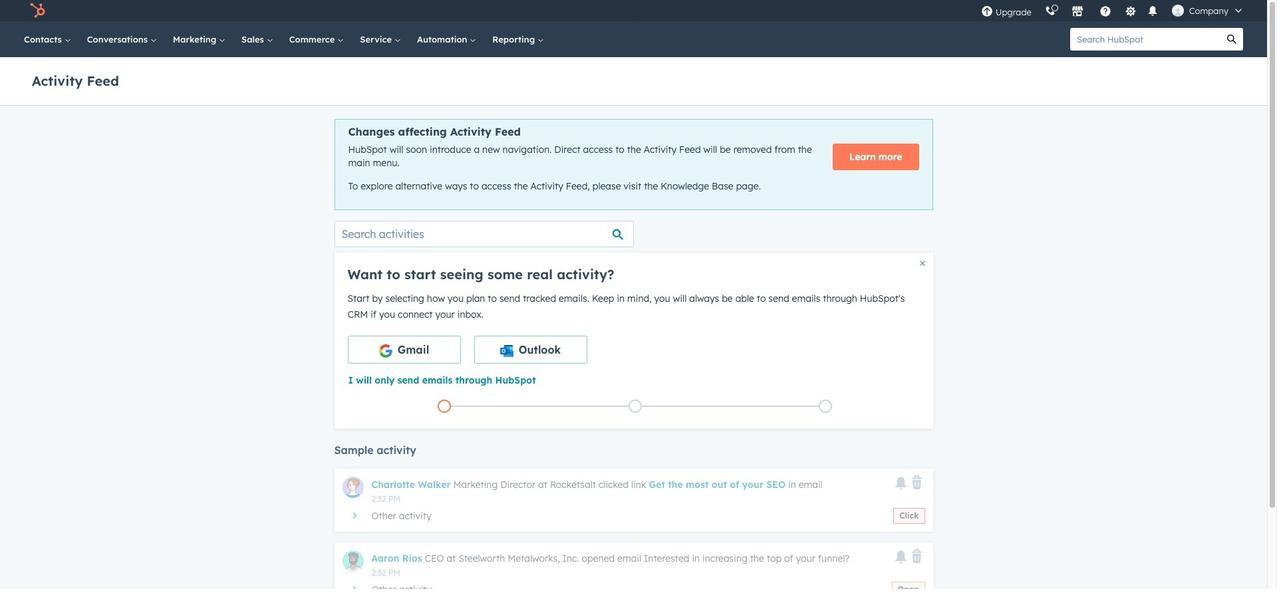 Task type: locate. For each thing, give the bounding box(es) containing it.
None checkbox
[[348, 336, 461, 364], [474, 336, 587, 364], [348, 336, 461, 364], [474, 336, 587, 364]]

menu
[[975, 0, 1252, 21]]

close image
[[920, 261, 926, 266]]

simon jacob image
[[1173, 5, 1185, 17]]

onboarding.steps.sendtrackedemailingmail.title image
[[632, 404, 639, 411]]

onboarding.steps.finalstep.title image
[[823, 404, 829, 411]]

Search activities search field
[[334, 221, 634, 247]]

marketplaces image
[[1072, 6, 1084, 18]]

list
[[349, 397, 922, 416]]



Task type: vqa. For each thing, say whether or not it's contained in the screenshot.
top MM/DD/YYYY text field
no



Task type: describe. For each thing, give the bounding box(es) containing it.
Search HubSpot search field
[[1071, 28, 1221, 51]]



